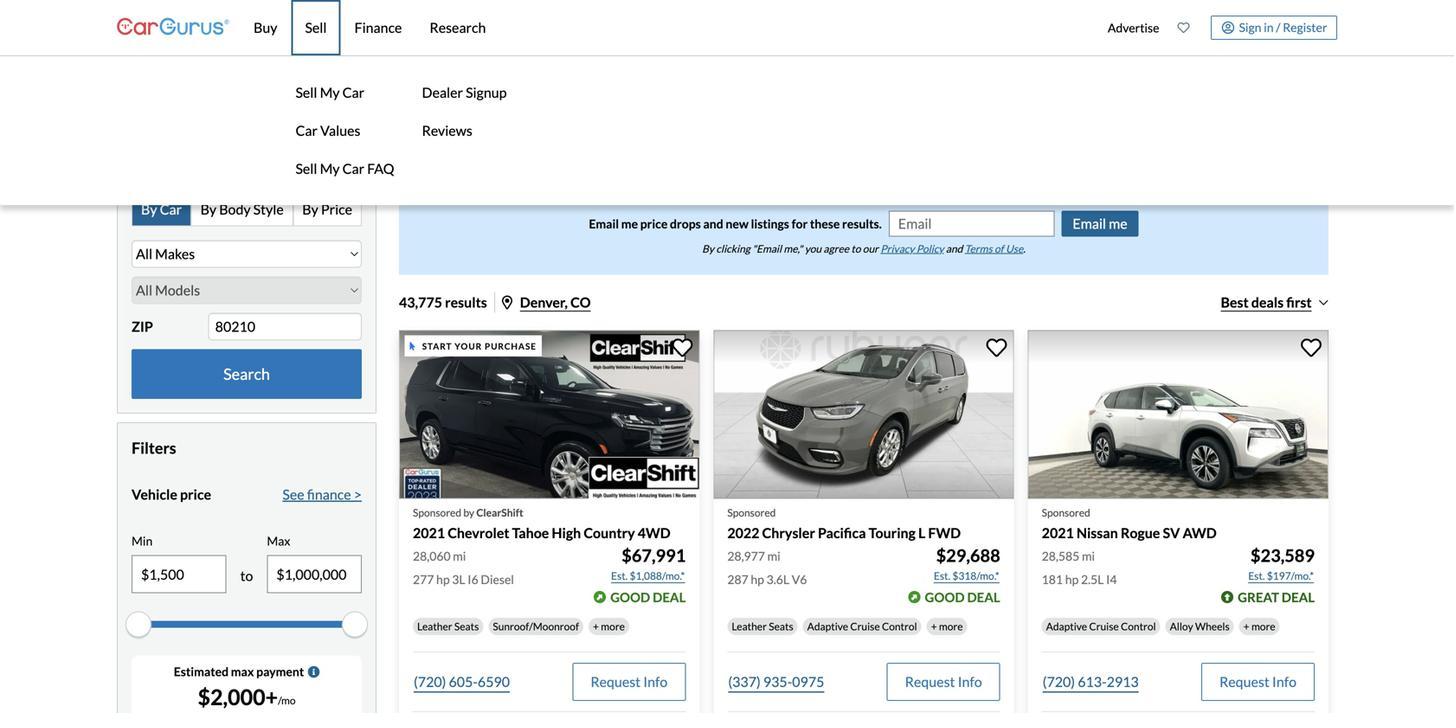 Task type: vqa. For each thing, say whether or not it's contained in the screenshot.
Home link
no



Task type: describe. For each thing, give the bounding box(es) containing it.
ceramic gray clearcoat 2022 chrysler pacifica touring l fwd minivan front-wheel drive 9-speed automatic image
[[714, 330, 1014, 499]]

by
[[463, 507, 474, 519]]

finance
[[307, 486, 351, 503]]

$2,000+
[[198, 685, 278, 710]]

email for email me
[[1073, 215, 1106, 232]]

request for $29,688
[[905, 673, 955, 690]]

see
[[283, 486, 304, 503]]

(720) for $23,589
[[1043, 673, 1075, 690]]

chevrolet
[[448, 525, 510, 542]]

seats for $67,991
[[454, 620, 479, 633]]

1 adaptive cruise control from the left
[[807, 620, 917, 633]]

dealer signup
[[422, 84, 507, 101]]

menu containing dealer signup
[[419, 74, 510, 150]]

mi for $23,589
[[1082, 549, 1095, 564]]

search new tab list
[[125, 140, 369, 179]]

you
[[805, 242, 822, 255]]

0 vertical spatial price
[[640, 216, 668, 231]]

0 vertical spatial and
[[703, 216, 724, 231]]

2 cruise from the left
[[1089, 620, 1119, 633]]

car inside sell my car link
[[342, 84, 365, 101]]

1 horizontal spatial and
[[946, 242, 963, 255]]

1 control from the left
[[882, 620, 917, 633]]

used
[[117, 97, 164, 121]]

sponsored for $29,688
[[728, 507, 776, 519]]

info for $23,589
[[1273, 673, 1297, 690]]

car values
[[296, 122, 361, 139]]

287
[[728, 572, 749, 587]]

filters
[[132, 439, 176, 458]]

dealer signup link
[[419, 74, 510, 112]]

silver 2021 nissan rogue sv awd suv / crossover all-wheel drive automatic image
[[1028, 330, 1329, 499]]

sponsored 2021 nissan rogue sv awd
[[1042, 507, 1217, 542]]

2021 inside the sponsored 2021 nissan rogue sv awd
[[1042, 525, 1074, 542]]

$197/mo.*
[[1267, 570, 1314, 582]]

request info for $67,991
[[591, 673, 668, 690]]

in inside sign in / register link
[[1264, 20, 1274, 34]]

6590
[[478, 673, 510, 690]]

cars
[[168, 97, 210, 121]]

new
[[316, 151, 344, 167]]

tab list containing by car
[[132, 193, 362, 226]]

sign
[[1239, 20, 1262, 34]]

map marker alt image
[[502, 295, 512, 309]]

use
[[1006, 242, 1024, 255]]

clearshift image
[[589, 457, 700, 499]]

$2,000+ /mo
[[198, 685, 296, 710]]

$67,991
[[622, 545, 686, 566]]

nissan
[[1077, 525, 1118, 542]]

agree
[[824, 242, 849, 255]]

sponsored for $23,589
[[1042, 507, 1091, 519]]

research
[[430, 19, 486, 36]]

me for email me
[[1109, 215, 1128, 232]]

2 control from the left
[[1121, 620, 1156, 633]]

policy
[[917, 242, 944, 255]]

i6
[[468, 572, 479, 587]]

mi for $29,688
[[768, 549, 781, 564]]

(720) 605-6590
[[414, 673, 510, 690]]

$23,589 est. $197/mo.*
[[1249, 545, 1315, 582]]

hp for $67,991
[[436, 572, 450, 587]]

these
[[810, 216, 840, 231]]

max
[[231, 665, 254, 679]]

sell for sell my car
[[296, 84, 317, 101]]

deal for $67,991
[[653, 589, 686, 605]]

sponsored for $67,991
[[413, 507, 462, 519]]

denver, co button
[[502, 294, 591, 311]]

email me button
[[1062, 211, 1139, 237]]

est. for $23,589
[[1249, 570, 1265, 582]]

alloy
[[1170, 620, 1194, 633]]

935-
[[763, 673, 792, 690]]

cargurus logo homepage link link
[[117, 3, 229, 52]]

sale
[[245, 97, 282, 121]]

more for $67,991
[[601, 620, 625, 633]]

purchase
[[485, 341, 537, 351]]

chrysler
[[762, 525, 815, 542]]

by price tab
[[294, 193, 361, 225]]

Min text field
[[132, 556, 226, 593]]

1 vertical spatial co
[[571, 294, 591, 311]]

cargurus logo homepage link image
[[117, 3, 229, 52]]

alloy wheels
[[1170, 620, 1230, 633]]

"email
[[753, 242, 782, 255]]

1 adaptive from the left
[[807, 620, 849, 633]]

ZIP telephone field
[[208, 313, 362, 340]]

vehicle price
[[132, 486, 211, 503]]

+ for $29,688
[[931, 620, 937, 633]]

diesel
[[481, 572, 514, 587]]

by body style
[[200, 201, 284, 218]]

reviews link
[[419, 112, 510, 150]]

1 vertical spatial denver,
[[520, 294, 568, 311]]

search new
[[272, 151, 344, 167]]

results.
[[842, 216, 882, 231]]

used cars for sale in denver, co
[[117, 97, 413, 121]]

country
[[584, 525, 635, 542]]

payment
[[256, 665, 304, 679]]

clearshift
[[477, 507, 523, 519]]

by clicking "email me," you agree to our privacy policy and terms of use .
[[702, 242, 1026, 255]]

$318/mo.*
[[953, 570, 1000, 582]]

rogue
[[1121, 525, 1160, 542]]

wheels
[[1196, 620, 1230, 633]]

28,060
[[413, 549, 451, 564]]

hp for $23,589
[[1066, 572, 1079, 587]]

deal for $23,589
[[1282, 589, 1315, 605]]

good deal for $29,688
[[925, 589, 1001, 605]]

awd
[[1183, 525, 1217, 542]]

good for $29,688
[[925, 589, 965, 605]]

info for $67,991
[[643, 673, 668, 690]]

mi for $67,991
[[453, 549, 466, 564]]

by for by price
[[302, 201, 318, 218]]

menu containing sign in / register
[[1099, 3, 1338, 52]]

+ more for $23,589
[[1244, 620, 1276, 633]]

sponsored 2022 chrysler pacifica touring l fwd
[[728, 507, 961, 542]]

+ for $23,589
[[1244, 620, 1250, 633]]

(720) 613-2913
[[1043, 673, 1139, 690]]

by price
[[302, 201, 352, 218]]

hp for $29,688
[[751, 572, 764, 587]]

43,775 results
[[399, 294, 487, 311]]

277
[[413, 572, 434, 587]]

max
[[267, 534, 290, 548]]

sv
[[1163, 525, 1180, 542]]

me,"
[[784, 242, 803, 255]]

0 horizontal spatial in
[[286, 97, 303, 121]]

sign in / register menu item
[[1199, 16, 1338, 40]]

request info button for $67,991
[[573, 663, 686, 701]]

4wd
[[638, 525, 671, 542]]

denver, co
[[520, 294, 591, 311]]

tab inside search new tab list
[[126, 141, 249, 178]]

by car
[[141, 201, 182, 218]]

info circle image
[[308, 666, 320, 678]]

search new tab
[[249, 141, 368, 178]]

605-
[[449, 673, 478, 690]]

advertise link
[[1099, 3, 1169, 52]]

touring
[[869, 525, 916, 542]]

2021 inside sponsored by clearshift 2021 chevrolet tahoe high country 4wd
[[413, 525, 445, 542]]

see finance > link
[[283, 484, 362, 505]]

sell button
[[291, 0, 341, 55]]



Task type: locate. For each thing, give the bounding box(es) containing it.
1 vertical spatial for
[[792, 216, 808, 231]]

cruise
[[851, 620, 880, 633], [1089, 620, 1119, 633]]

Email email field
[[890, 212, 1054, 236]]

est. left $1,088/mo.*
[[611, 570, 628, 582]]

more for $23,589
[[1252, 620, 1276, 633]]

2 sponsored from the left
[[728, 507, 776, 519]]

fwd
[[928, 525, 961, 542]]

dealer
[[422, 84, 463, 101]]

1 horizontal spatial price
[[640, 216, 668, 231]]

in
[[1264, 20, 1274, 34], [286, 97, 303, 121]]

my for sell my car faq
[[320, 160, 340, 177]]

sell my car faq link
[[292, 150, 398, 188]]

2 horizontal spatial + more
[[1244, 620, 1276, 633]]

good down est. $318/mo.* button
[[925, 589, 965, 605]]

(720) left 613-
[[1043, 673, 1075, 690]]

1 horizontal spatial control
[[1121, 620, 1156, 633]]

drops
[[670, 216, 701, 231]]

0 horizontal spatial (720)
[[414, 673, 446, 690]]

0 horizontal spatial more
[[601, 620, 625, 633]]

co left dealer
[[382, 97, 413, 121]]

0 horizontal spatial menu
[[292, 74, 398, 188]]

mi inside 28,977 mi 287 hp 3.6l v6
[[768, 549, 781, 564]]

for left sale
[[214, 97, 241, 121]]

.
[[1024, 242, 1026, 255]]

1 vertical spatial and
[[946, 242, 963, 255]]

signup
[[466, 84, 507, 101]]

hp inside '28,585 mi 181 hp 2.5l i4'
[[1066, 572, 1079, 587]]

Max text field
[[268, 556, 361, 593]]

your
[[455, 341, 482, 351]]

mi inside 28,060 mi 277 hp 3l i6 diesel
[[453, 549, 466, 564]]

1 vertical spatial my
[[320, 160, 340, 177]]

(720) inside 'button'
[[414, 673, 446, 690]]

menu bar
[[0, 0, 1455, 205]]

1 horizontal spatial denver,
[[520, 294, 568, 311]]

by body style tab
[[192, 193, 294, 225]]

1 my from the top
[[320, 84, 340, 101]]

good deal down est. $318/mo.* button
[[925, 589, 1001, 605]]

request info
[[591, 673, 668, 690], [905, 673, 982, 690], [1220, 673, 1297, 690]]

0 horizontal spatial +
[[593, 620, 599, 633]]

0 horizontal spatial for
[[214, 97, 241, 121]]

car up "search new"
[[296, 122, 318, 139]]

0 horizontal spatial control
[[882, 620, 917, 633]]

est. for $29,688
[[934, 570, 951, 582]]

estimated max payment
[[174, 665, 304, 679]]

sell inside dropdown button
[[305, 19, 327, 36]]

search inside search button
[[223, 365, 270, 384]]

1 horizontal spatial adaptive
[[1046, 620, 1087, 633]]

sponsored up nissan
[[1042, 507, 1091, 519]]

1 horizontal spatial seats
[[769, 620, 794, 633]]

2021 up "28,060"
[[413, 525, 445, 542]]

0 vertical spatial sell
[[305, 19, 327, 36]]

3 request from the left
[[1220, 673, 1270, 690]]

new
[[726, 216, 749, 231]]

2913
[[1107, 673, 1139, 690]]

1 info from the left
[[643, 673, 668, 690]]

1 vertical spatial price
[[180, 486, 211, 503]]

sell my car link
[[292, 74, 398, 112]]

1 horizontal spatial in
[[1264, 20, 1274, 34]]

1 + more from the left
[[593, 620, 625, 633]]

car
[[342, 84, 365, 101], [296, 122, 318, 139], [342, 160, 365, 177], [160, 201, 182, 218]]

car inside sell my car faq "link"
[[342, 160, 365, 177]]

1 horizontal spatial co
[[571, 294, 591, 311]]

sell for sell my car faq
[[296, 160, 317, 177]]

in left /
[[1264, 20, 1274, 34]]

for
[[214, 97, 241, 121], [792, 216, 808, 231]]

3.6l
[[767, 572, 790, 587]]

2 adaptive cruise control from the left
[[1046, 620, 1156, 633]]

leather seats down 3.6l
[[732, 620, 794, 633]]

0 horizontal spatial good
[[611, 589, 650, 605]]

2 horizontal spatial more
[[1252, 620, 1276, 633]]

0 horizontal spatial mi
[[453, 549, 466, 564]]

good deal for $67,991
[[611, 589, 686, 605]]

my for sell my car
[[320, 84, 340, 101]]

est. for $67,991
[[611, 570, 628, 582]]

adaptive cruise control down 2.5l
[[1046, 620, 1156, 633]]

1 vertical spatial sell
[[296, 84, 317, 101]]

sponsored up '2022'
[[728, 507, 776, 519]]

0 horizontal spatial good deal
[[611, 589, 686, 605]]

in right sale
[[286, 97, 303, 121]]

car inside by car tab
[[160, 201, 182, 218]]

2 my from the top
[[320, 160, 340, 177]]

3l
[[452, 572, 465, 587]]

$67,991 est. $1,088/mo.*
[[611, 545, 686, 582]]

deal down $197/mo.*
[[1282, 589, 1315, 605]]

2 (720) from the left
[[1043, 673, 1075, 690]]

good deal down est. $1,088/mo.* "button" at the left bottom of page
[[611, 589, 686, 605]]

+ more down est. $1,088/mo.* "button" at the left bottom of page
[[593, 620, 625, 633]]

seats down i6
[[454, 620, 479, 633]]

2 horizontal spatial deal
[[1282, 589, 1315, 605]]

(337) 935-0975
[[728, 673, 825, 690]]

hp inside 28,060 mi 277 hp 3l i6 diesel
[[436, 572, 450, 587]]

and right policy
[[946, 242, 963, 255]]

1 horizontal spatial request
[[905, 673, 955, 690]]

181
[[1042, 572, 1063, 587]]

hp right "287"
[[751, 572, 764, 587]]

faq
[[367, 160, 394, 177]]

2 hp from the left
[[751, 572, 764, 587]]

0 horizontal spatial request info
[[591, 673, 668, 690]]

est. $197/mo.* button
[[1248, 567, 1315, 585]]

0 horizontal spatial and
[[703, 216, 724, 231]]

adaptive down 181
[[1046, 620, 1087, 633]]

by for by car
[[141, 201, 157, 218]]

1 horizontal spatial good
[[925, 589, 965, 605]]

good for $67,991
[[611, 589, 650, 605]]

user icon image
[[1222, 21, 1235, 34]]

0 horizontal spatial cruise
[[851, 620, 880, 633]]

sell
[[305, 19, 327, 36], [296, 84, 317, 101], [296, 160, 317, 177]]

menu containing sell my car
[[292, 74, 398, 188]]

(720) for $67,991
[[414, 673, 446, 690]]

est. down the $29,688
[[934, 570, 951, 582]]

request info for $23,589
[[1220, 673, 1297, 690]]

(337) 935-0975 button
[[728, 663, 825, 701]]

2 more from the left
[[939, 620, 963, 633]]

2 leather seats from the left
[[732, 620, 794, 633]]

zip
[[132, 318, 153, 335]]

leather seats down 3l
[[417, 620, 479, 633]]

and left "new" at top
[[703, 216, 724, 231]]

to
[[851, 242, 861, 255], [240, 568, 253, 585]]

(720)
[[414, 673, 446, 690], [1043, 673, 1075, 690]]

request for $67,991
[[591, 673, 641, 690]]

1 seats from the left
[[454, 620, 479, 633]]

est. inside $67,991 est. $1,088/mo.*
[[611, 570, 628, 582]]

1 horizontal spatial cruise
[[1089, 620, 1119, 633]]

my
[[320, 84, 340, 101], [320, 160, 340, 177]]

leather seats for $67,991
[[417, 620, 479, 633]]

1 deal from the left
[[653, 589, 686, 605]]

1 horizontal spatial (720)
[[1043, 673, 1075, 690]]

email me
[[1073, 215, 1128, 232]]

1 more from the left
[[601, 620, 625, 633]]

sign in / register
[[1239, 20, 1328, 34]]

2 horizontal spatial hp
[[1066, 572, 1079, 587]]

+ more down 'great'
[[1244, 620, 1276, 633]]

0 vertical spatial my
[[320, 84, 340, 101]]

2.5l
[[1081, 572, 1104, 587]]

+ more for $29,688
[[931, 620, 963, 633]]

0 horizontal spatial request
[[591, 673, 641, 690]]

3 request info button from the left
[[1202, 663, 1315, 701]]

0 horizontal spatial price
[[180, 486, 211, 503]]

adaptive cruise control
[[807, 620, 917, 633], [1046, 620, 1156, 633]]

0 horizontal spatial est.
[[611, 570, 628, 582]]

deal down $318/mo.*
[[967, 589, 1001, 605]]

1 horizontal spatial leather seats
[[732, 620, 794, 633]]

car left "faq" on the top left of page
[[342, 160, 365, 177]]

1 horizontal spatial search
[[272, 151, 313, 167]]

1 horizontal spatial deal
[[967, 589, 1001, 605]]

search inside tab
[[272, 151, 313, 167]]

sponsored by clearshift 2021 chevrolet tahoe high country 4wd
[[413, 507, 671, 542]]

2021 up 28,585
[[1042, 525, 1074, 542]]

leather for $29,688
[[732, 620, 767, 633]]

1 horizontal spatial 2021
[[1042, 525, 1074, 542]]

0 horizontal spatial hp
[[436, 572, 450, 587]]

reviews
[[422, 122, 473, 139]]

2 horizontal spatial +
[[1244, 620, 1250, 633]]

1 horizontal spatial + more
[[931, 620, 963, 633]]

+ more down est. $318/mo.* button
[[931, 620, 963, 633]]

$23,589
[[1251, 545, 1315, 566]]

deal down $1,088/mo.*
[[653, 589, 686, 605]]

1 request info button from the left
[[573, 663, 686, 701]]

2 request info from the left
[[905, 673, 982, 690]]

3 est. from the left
[[1249, 570, 1265, 582]]

0 horizontal spatial seats
[[454, 620, 479, 633]]

2 request from the left
[[905, 673, 955, 690]]

denver, right map marker alt icon
[[520, 294, 568, 311]]

deal for $29,688
[[967, 589, 1001, 605]]

1 horizontal spatial for
[[792, 216, 808, 231]]

denver, up values
[[307, 97, 378, 121]]

1 request from the left
[[591, 673, 641, 690]]

613-
[[1078, 673, 1107, 690]]

mi up 3l
[[453, 549, 466, 564]]

request info for $29,688
[[905, 673, 982, 690]]

0 vertical spatial in
[[1264, 20, 1274, 34]]

privacy
[[881, 242, 915, 255]]

0 horizontal spatial leather seats
[[417, 620, 479, 633]]

search for search new
[[272, 151, 313, 167]]

2 horizontal spatial mi
[[1082, 549, 1095, 564]]

leather seats for $29,688
[[732, 620, 794, 633]]

adaptive
[[807, 620, 849, 633], [1046, 620, 1087, 633]]

3 sponsored from the left
[[1042, 507, 1091, 519]]

2 good from the left
[[925, 589, 965, 605]]

leather down "287"
[[732, 620, 767, 633]]

2 horizontal spatial est.
[[1249, 570, 1265, 582]]

terms
[[965, 242, 993, 255]]

0 horizontal spatial search
[[223, 365, 270, 384]]

3 request info from the left
[[1220, 673, 1297, 690]]

more down est. $318/mo.* button
[[939, 620, 963, 633]]

3 info from the left
[[1273, 673, 1297, 690]]

mi inside '28,585 mi 181 hp 2.5l i4'
[[1082, 549, 1095, 564]]

0 horizontal spatial sponsored
[[413, 507, 462, 519]]

2 est. from the left
[[934, 570, 951, 582]]

1 horizontal spatial more
[[939, 620, 963, 633]]

1 horizontal spatial info
[[958, 673, 982, 690]]

2 info from the left
[[958, 673, 982, 690]]

3 mi from the left
[[1082, 549, 1095, 564]]

1 horizontal spatial to
[[851, 242, 861, 255]]

more down 'great'
[[1252, 620, 1276, 633]]

sign in / register link
[[1211, 16, 1338, 40]]

and
[[703, 216, 724, 231], [946, 242, 963, 255]]

price
[[321, 201, 352, 218]]

1 good from the left
[[611, 589, 650, 605]]

1 horizontal spatial menu
[[419, 74, 510, 150]]

to left the max text field
[[240, 568, 253, 585]]

search for search
[[223, 365, 270, 384]]

2 mi from the left
[[768, 549, 781, 564]]

hp inside 28,977 mi 287 hp 3.6l v6
[[751, 572, 764, 587]]

me for email me price drops and new listings for these results.
[[621, 216, 638, 231]]

est. $1,088/mo.* button
[[610, 567, 686, 585]]

more for $29,688
[[939, 620, 963, 633]]

sell inside "link"
[[296, 160, 317, 177]]

1 vertical spatial to
[[240, 568, 253, 585]]

+ down 'great'
[[1244, 620, 1250, 633]]

v6
[[792, 572, 807, 587]]

menu bar containing buy
[[0, 0, 1455, 205]]

2021
[[413, 525, 445, 542], [1042, 525, 1074, 542]]

tab list
[[132, 193, 362, 226]]

email for email me price drops and new listings for these results.
[[589, 216, 619, 231]]

est.
[[611, 570, 628, 582], [934, 570, 951, 582], [1249, 570, 1265, 582]]

1 + from the left
[[593, 620, 599, 633]]

1 horizontal spatial email
[[1073, 215, 1106, 232]]

1 vertical spatial in
[[286, 97, 303, 121]]

menu
[[1099, 3, 1338, 52], [292, 74, 398, 188], [419, 74, 510, 150]]

1 horizontal spatial mi
[[768, 549, 781, 564]]

+ more for $67,991
[[593, 620, 625, 633]]

3 deal from the left
[[1282, 589, 1315, 605]]

2 deal from the left
[[967, 589, 1001, 605]]

2 vertical spatial sell
[[296, 160, 317, 177]]

request for $23,589
[[1220, 673, 1270, 690]]

1 horizontal spatial leather
[[732, 620, 767, 633]]

1 (720) from the left
[[414, 673, 446, 690]]

good down est. $1,088/mo.* "button" at the left bottom of page
[[611, 589, 650, 605]]

1 request info from the left
[[591, 673, 668, 690]]

2 + more from the left
[[931, 620, 963, 633]]

0 vertical spatial to
[[851, 242, 861, 255]]

1 horizontal spatial request info button
[[887, 663, 1001, 701]]

3 + from the left
[[1244, 620, 1250, 633]]

0 horizontal spatial 2021
[[413, 525, 445, 542]]

privacy policy link
[[881, 242, 944, 255]]

black 2021 chevrolet tahoe high country 4wd suv / crossover four-wheel drive 10-speed automatic image
[[399, 330, 700, 499]]

2 horizontal spatial request info button
[[1202, 663, 1315, 701]]

by car tab
[[132, 193, 192, 225]]

hp right 181
[[1066, 572, 1079, 587]]

0 vertical spatial search
[[272, 151, 313, 167]]

finance button
[[341, 0, 416, 55]]

me
[[1109, 215, 1128, 232], [621, 216, 638, 231]]

listings
[[751, 216, 789, 231]]

1 horizontal spatial request info
[[905, 673, 982, 690]]

tahoe
[[512, 525, 549, 542]]

me inside email me button
[[1109, 215, 1128, 232]]

adaptive up 0975 at the bottom of the page
[[807, 620, 849, 633]]

2 horizontal spatial request info
[[1220, 673, 1297, 690]]

$1,088/mo.*
[[630, 570, 685, 582]]

2 request info button from the left
[[887, 663, 1001, 701]]

0 horizontal spatial request info button
[[573, 663, 686, 701]]

$29,688
[[936, 545, 1001, 566]]

start your purchase
[[422, 341, 537, 351]]

seats down 3.6l
[[769, 620, 794, 633]]

1 est. from the left
[[611, 570, 628, 582]]

leather down '277'
[[417, 620, 452, 633]]

28,977
[[728, 549, 765, 564]]

sponsored left by
[[413, 507, 462, 519]]

2 adaptive from the left
[[1046, 620, 1087, 633]]

1 horizontal spatial +
[[931, 620, 937, 633]]

+ right sunroof/moonroof
[[593, 620, 599, 633]]

3 + more from the left
[[1244, 620, 1276, 633]]

2 good deal from the left
[[925, 589, 1001, 605]]

adaptive cruise control up 0975 at the bottom of the page
[[807, 620, 917, 633]]

for left these
[[792, 216, 808, 231]]

0 vertical spatial co
[[382, 97, 413, 121]]

3 hp from the left
[[1066, 572, 1079, 587]]

sponsored inside sponsored by clearshift 2021 chevrolet tahoe high country 4wd
[[413, 507, 462, 519]]

1 sponsored from the left
[[413, 507, 462, 519]]

min
[[132, 534, 153, 548]]

0 horizontal spatial + more
[[593, 620, 625, 633]]

1 leather from the left
[[417, 620, 452, 633]]

est. inside $23,589 est. $197/mo.*
[[1249, 570, 1265, 582]]

good
[[611, 589, 650, 605], [925, 589, 965, 605]]

leather for $67,991
[[417, 620, 452, 633]]

search down zip phone field
[[223, 365, 270, 384]]

0 vertical spatial for
[[214, 97, 241, 121]]

est. $318/mo.* button
[[933, 567, 1001, 585]]

/mo
[[278, 694, 296, 707]]

1 mi from the left
[[453, 549, 466, 564]]

seats
[[454, 620, 479, 633], [769, 620, 794, 633]]

car up car values link at left top
[[342, 84, 365, 101]]

mi up 3.6l
[[768, 549, 781, 564]]

1 leather seats from the left
[[417, 620, 479, 633]]

style
[[253, 201, 284, 218]]

price left drops
[[640, 216, 668, 231]]

+ for $67,991
[[593, 620, 599, 633]]

sponsored inside sponsored 2022 chrysler pacifica touring l fwd
[[728, 507, 776, 519]]

research button
[[416, 0, 500, 55]]

mi up 2.5l
[[1082, 549, 1095, 564]]

1 horizontal spatial est.
[[934, 570, 951, 582]]

results
[[445, 294, 487, 311]]

more down est. $1,088/mo.* "button" at the left bottom of page
[[601, 620, 625, 633]]

(720) inside button
[[1043, 673, 1075, 690]]

0 horizontal spatial info
[[643, 673, 668, 690]]

sponsored inside the sponsored 2021 nissan rogue sv awd
[[1042, 507, 1091, 519]]

request info button
[[573, 663, 686, 701], [887, 663, 1001, 701], [1202, 663, 1315, 701]]

1 horizontal spatial good deal
[[925, 589, 1001, 605]]

0 horizontal spatial adaptive cruise control
[[807, 620, 917, 633]]

0 horizontal spatial me
[[621, 216, 638, 231]]

2 horizontal spatial request
[[1220, 673, 1270, 690]]

1 hp from the left
[[436, 572, 450, 587]]

1 vertical spatial search
[[223, 365, 270, 384]]

2 seats from the left
[[769, 620, 794, 633]]

saved cars image
[[1178, 22, 1190, 34]]

0 horizontal spatial deal
[[653, 589, 686, 605]]

request info button for $29,688
[[887, 663, 1001, 701]]

email inside button
[[1073, 215, 1106, 232]]

1 good deal from the left
[[611, 589, 686, 605]]

2 horizontal spatial sponsored
[[1042, 507, 1091, 519]]

2 horizontal spatial menu
[[1099, 3, 1338, 52]]

tab
[[126, 141, 249, 178]]

mouse pointer image
[[410, 342, 415, 351]]

2 + from the left
[[931, 620, 937, 633]]

price right vehicle
[[180, 486, 211, 503]]

28,060 mi 277 hp 3l i6 diesel
[[413, 549, 514, 587]]

0 horizontal spatial denver,
[[307, 97, 378, 121]]

$29,688 est. $318/mo.*
[[934, 545, 1001, 582]]

sponsored
[[413, 507, 462, 519], [728, 507, 776, 519], [1042, 507, 1091, 519]]

search left new
[[272, 151, 313, 167]]

+ down est. $318/mo.* button
[[931, 620, 937, 633]]

seats for $29,688
[[769, 620, 794, 633]]

car left body
[[160, 201, 182, 218]]

email
[[1073, 215, 1106, 232], [589, 216, 619, 231]]

est. inside $29,688 est. $318/mo.*
[[934, 570, 951, 582]]

0 horizontal spatial co
[[382, 97, 413, 121]]

1 cruise from the left
[[851, 620, 880, 633]]

price
[[640, 216, 668, 231], [180, 486, 211, 503]]

est. up 'great'
[[1249, 570, 1265, 582]]

0 vertical spatial denver,
[[307, 97, 378, 121]]

1 horizontal spatial me
[[1109, 215, 1128, 232]]

1 2021 from the left
[[413, 525, 445, 542]]

car inside car values link
[[296, 122, 318, 139]]

to left 'our'
[[851, 242, 861, 255]]

request info button for $23,589
[[1202, 663, 1315, 701]]

sell for sell
[[305, 19, 327, 36]]

3 more from the left
[[1252, 620, 1276, 633]]

0 horizontal spatial leather
[[417, 620, 452, 633]]

2 leather from the left
[[732, 620, 767, 633]]

2 2021 from the left
[[1042, 525, 1074, 542]]

info for $29,688
[[958, 673, 982, 690]]

2 horizontal spatial info
[[1273, 673, 1297, 690]]

0 horizontal spatial to
[[240, 568, 253, 585]]

clicking
[[716, 242, 751, 255]]

2022
[[728, 525, 760, 542]]

by for by body style
[[200, 201, 217, 218]]

1 horizontal spatial adaptive cruise control
[[1046, 620, 1156, 633]]

more
[[601, 620, 625, 633], [939, 620, 963, 633], [1252, 620, 1276, 633]]

co right map marker alt icon
[[571, 294, 591, 311]]

hp left 3l
[[436, 572, 450, 587]]

1 horizontal spatial hp
[[751, 572, 764, 587]]

0 horizontal spatial email
[[589, 216, 619, 231]]

my inside "link"
[[320, 160, 340, 177]]

(720) left the 605-
[[414, 673, 446, 690]]



